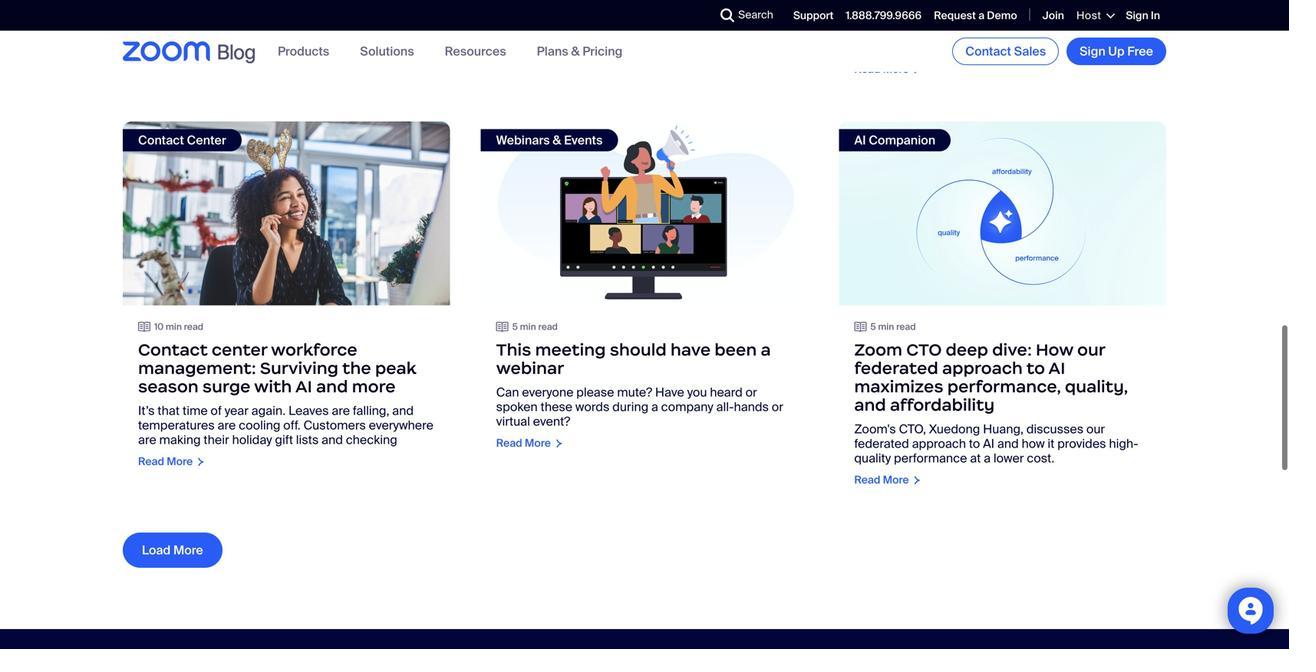Task type: describe. For each thing, give the bounding box(es) containing it.
hands
[[734, 399, 769, 416]]

itself.
[[760, 36, 789, 52]]

it's
[[559, 0, 575, 8]]

host button
[[1077, 8, 1114, 23]]

and inside take a practical approach to implementing ai in your contact center in a way that adds value. achieve smoother, faster customer interactions and empower agents. read more
[[359, 21, 381, 37]]

customer
[[233, 21, 287, 37]]

1 horizontal spatial their
[[640, 6, 666, 22]]

read inside 'evaluating the total cost of ownership (tco) is important for any it investment. see how zoom's ai- powered platform stacks up. read more'
[[854, 62, 880, 76]]

overwhelming
[[578, 0, 657, 8]]

empower
[[138, 36, 191, 52]]

performance,
[[947, 377, 1061, 398]]

2 federated from the top
[[854, 436, 909, 452]]

for
[[912, 25, 927, 41]]

workforce
[[271, 340, 357, 361]]

in inside the if you think it's overwhelming to evaluate new technology solutions and their providers, you're not alone. sorting through multiple vendors to learn their capabilities and benefits can be a job in and of itself. read more
[[708, 36, 718, 52]]

through
[[577, 21, 621, 37]]

benefits
[[588, 36, 634, 52]]

a inside the if you think it's overwhelming to evaluate new technology solutions and their providers, you're not alone. sorting through multiple vendors to learn their capabilities and benefits can be a job in and of itself. read more
[[678, 36, 685, 52]]

contact center workforce management: surviving the peak season surge with ai and more image
[[123, 122, 450, 306]]

sign in
[[1126, 8, 1160, 23]]

surviving
[[260, 358, 338, 379]]

approach inside take a practical approach to implementing ai in your contact center in a way that adds value. achieve smoother, faster customer interactions and empower agents. read more
[[229, 0, 283, 8]]

should
[[610, 340, 667, 361]]

a left demo
[[979, 8, 985, 23]]

a inside the zoom cto deep dive: how our federated approach to ai maximizes performance, quality, and affordability zoom's cto, xuedong huang, discusses our federated approach to ai and how it provides high- quality performance at a lower cost. read more
[[984, 451, 991, 467]]

your
[[408, 0, 432, 8]]

ownership
[[1006, 10, 1065, 26]]

min for contact
[[166, 321, 182, 333]]

meeting
[[535, 340, 606, 361]]

making
[[159, 432, 201, 449]]

total
[[937, 10, 962, 26]]

value.
[[326, 6, 359, 22]]

more inside take a practical approach to implementing ai in your contact center in a way that adds value. achieve smoother, faster customer interactions and empower agents. read more
[[167, 58, 193, 72]]

0 vertical spatial our
[[1077, 340, 1105, 361]]

(tco)
[[1067, 10, 1099, 26]]

off.
[[283, 418, 301, 434]]

dive:
[[992, 340, 1032, 361]]

achieve
[[362, 6, 407, 22]]

1 vertical spatial our
[[1087, 422, 1105, 438]]

season
[[138, 377, 199, 398]]

logo blog.svg image
[[218, 41, 255, 65]]

powered
[[854, 39, 904, 55]]

more inside contact center workforce management: surviving the peak season surge with ai and more it's that time of year again. leaves are falling, and temperatures are cooling off. customers everywhere are making their holiday gift lists and checking read more
[[167, 455, 193, 469]]

1 vertical spatial approach
[[942, 358, 1023, 379]]

think
[[529, 0, 556, 8]]

1 horizontal spatial in
[[395, 0, 405, 8]]

plans & pricing
[[537, 43, 623, 59]]

sign in link
[[1126, 8, 1160, 23]]

way
[[246, 6, 267, 22]]

0 horizontal spatial are
[[138, 432, 156, 449]]

these
[[541, 399, 573, 416]]

providers,
[[669, 6, 725, 22]]

read for cto
[[896, 321, 916, 333]]

lists
[[296, 432, 319, 449]]

with
[[254, 377, 292, 398]]

ai left companion
[[854, 132, 866, 149]]

to up multiple
[[660, 0, 671, 8]]

have
[[655, 385, 684, 401]]

& for webinars
[[553, 132, 561, 149]]

sign for sign in
[[1126, 8, 1149, 23]]

this
[[496, 340, 531, 361]]

0 horizontal spatial or
[[746, 385, 757, 401]]

everyone
[[522, 385, 574, 401]]

new
[[724, 0, 748, 8]]

not
[[764, 6, 782, 22]]

contact for sales
[[966, 43, 1011, 59]]

1 horizontal spatial are
[[218, 418, 236, 434]]

center inside take a practical approach to implementing ai in your contact center in a way that adds value. achieve smoother, faster customer interactions and empower agents. read more
[[184, 6, 221, 22]]

see
[[1035, 25, 1057, 41]]

evaluating the total cost of ownership (tco) is important for any it investment. see how zoom's ai- powered platform stacks up. read more
[[854, 10, 1147, 76]]

ai inside take a practical approach to implementing ai in your contact center in a way that adds value. achieve smoother, faster customer interactions and empower agents. read more
[[380, 0, 392, 8]]

min for this
[[520, 321, 536, 333]]

you're
[[728, 6, 761, 22]]

2 horizontal spatial their
[[766, 21, 792, 37]]

read inside take a practical approach to implementing ai in your contact center in a way that adds value. achieve smoother, faster customer interactions and empower agents. read more
[[138, 58, 164, 72]]

discusses
[[1027, 422, 1084, 438]]

request a demo link
[[934, 8, 1017, 23]]

solutions
[[360, 43, 414, 59]]

all-
[[716, 399, 734, 416]]

free
[[1127, 43, 1153, 59]]

virtual
[[496, 414, 530, 430]]

gift
[[275, 432, 293, 449]]

webinars
[[496, 132, 550, 149]]

read inside contact center workforce management: surviving the peak season surge with ai and more it's that time of year again. leaves are falling, and temperatures are cooling off. customers everywhere are making their holiday gift lists and checking read more
[[138, 455, 164, 469]]

contact for center
[[138, 340, 208, 361]]

you inside the if you think it's overwhelming to evaluate new technology solutions and their providers, you're not alone. sorting through multiple vendors to learn their capabilities and benefits can be a job in and of itself. read more
[[506, 0, 526, 8]]

important
[[854, 25, 909, 41]]

5 for zoom
[[870, 321, 876, 333]]

resources
[[445, 43, 506, 59]]

zoom
[[854, 340, 903, 361]]

cto
[[906, 340, 942, 361]]

resources button
[[445, 43, 506, 59]]

more inside button
[[173, 543, 203, 559]]

more inside the if you think it's overwhelming to evaluate new technology solutions and their providers, you're not alone. sorting through multiple vendors to learn their capabilities and benefits can be a job in and of itself. read more
[[525, 58, 551, 72]]

any
[[930, 25, 950, 41]]

read for center
[[184, 321, 203, 333]]

load more
[[142, 543, 203, 559]]

5 for this
[[512, 321, 518, 333]]

capabilities
[[496, 36, 561, 52]]

products button
[[278, 43, 329, 59]]

their inside contact center workforce management: surviving the peak season surge with ai and more it's that time of year again. leaves are falling, and temperatures are cooling off. customers everywhere are making their holiday gift lists and checking read more
[[204, 432, 229, 449]]

vendors
[[672, 21, 718, 37]]

solutions button
[[360, 43, 414, 59]]

contact for center
[[138, 132, 184, 149]]

solutions
[[562, 6, 613, 22]]

mute?
[[617, 385, 652, 401]]

read inside the zoom cto deep dive: how our federated approach to ai maximizes performance, quality, and affordability zoom's cto, xuedong huang, discusses our federated approach to ai and how it provides high- quality performance at a lower cost. read more
[[854, 474, 880, 488]]

min for zoom
[[878, 321, 894, 333]]

performance
[[894, 451, 967, 467]]

this meeting should have been a webinar can everyone please mute? have you heard or spoken these words during a company all-hands or virtual event? read more
[[496, 340, 783, 451]]

can
[[637, 36, 658, 52]]

be
[[661, 36, 675, 52]]

customers
[[303, 418, 366, 434]]

company
[[661, 399, 713, 416]]

pricing
[[583, 43, 623, 59]]

implementing
[[300, 0, 378, 8]]

& for plans
[[571, 43, 580, 59]]

zoom's for affordability
[[854, 422, 896, 438]]

to inside take a practical approach to implementing ai in your contact center in a way that adds value. achieve smoother, faster customer interactions and empower agents. read more
[[285, 0, 297, 8]]

zoom cto deep dive: how our federated approach to ai maximizes performance, quality, and affordability image
[[839, 122, 1166, 306]]

been
[[715, 340, 757, 361]]

multiple
[[624, 21, 670, 37]]

10
[[154, 321, 164, 333]]

leaves
[[289, 403, 329, 419]]

it
[[1048, 436, 1055, 452]]

plans
[[537, 43, 568, 59]]

ai inside contact center workforce management: surviving the peak season surge with ai and more it's that time of year again. leaves are falling, and temperatures are cooling off. customers everywhere are making their holiday gift lists and checking read more
[[295, 377, 312, 398]]



Task type: locate. For each thing, give the bounding box(es) containing it.
lower
[[994, 451, 1024, 467]]

our right how
[[1077, 340, 1105, 361]]

ai left your
[[380, 0, 392, 8]]

a left way
[[236, 6, 243, 22]]

more right load
[[173, 543, 203, 559]]

5 min read for zoom
[[870, 321, 916, 333]]

this meeting should have been a webinar image
[[481, 122, 808, 306]]

the inside 'evaluating the total cost of ownership (tco) is important for any it investment. see how zoom's ai- powered platform stacks up. read more'
[[916, 10, 934, 26]]

0 horizontal spatial in
[[223, 6, 233, 22]]

more down capabilities
[[525, 58, 551, 72]]

approach
[[229, 0, 283, 8], [942, 358, 1023, 379], [912, 436, 966, 452]]

more inside this meeting should have been a webinar can everyone please mute? have you heard or spoken these words during a company all-hands or virtual event? read more
[[525, 437, 551, 451]]

zoom logo image
[[123, 42, 210, 61]]

that inside contact center workforce management: surviving the peak season surge with ai and more it's that time of year again. leaves are falling, and temperatures are cooling off. customers everywhere are making their holiday gift lists and checking read more
[[158, 403, 180, 419]]

read down making
[[138, 455, 164, 469]]

at
[[970, 451, 981, 467]]

1 horizontal spatial you
[[687, 385, 707, 401]]

you right "have"
[[687, 385, 707, 401]]

5 up this
[[512, 321, 518, 333]]

you right if
[[506, 0, 526, 8]]

that for approach
[[270, 6, 292, 22]]

5 up "zoom"
[[870, 321, 876, 333]]

webinar
[[496, 358, 564, 379]]

that for management:
[[158, 403, 180, 419]]

1 vertical spatial of
[[746, 36, 757, 52]]

a right the 'during' at the bottom of the page
[[651, 399, 658, 416]]

sign
[[1126, 8, 1149, 23], [1080, 43, 1106, 59]]

2 horizontal spatial in
[[708, 36, 718, 52]]

0 horizontal spatial how
[[1022, 436, 1045, 452]]

during
[[612, 399, 649, 416]]

0 horizontal spatial of
[[211, 403, 222, 419]]

and
[[616, 6, 637, 22], [359, 21, 381, 37], [564, 36, 585, 52], [721, 36, 743, 52], [316, 377, 348, 398], [854, 395, 886, 416], [392, 403, 414, 419], [322, 432, 343, 449], [997, 436, 1019, 452]]

contact
[[138, 6, 181, 22]]

2 5 min read from the left
[[870, 321, 916, 333]]

more down event?
[[525, 437, 551, 451]]

up.
[[997, 39, 1014, 55]]

sign inside sign up free link
[[1080, 43, 1106, 59]]

in
[[1151, 8, 1160, 23]]

1 horizontal spatial zoom's
[[1086, 25, 1128, 41]]

&
[[571, 43, 580, 59], [553, 132, 561, 149]]

1 5 min read from the left
[[512, 321, 558, 333]]

read up cto
[[896, 321, 916, 333]]

our
[[1077, 340, 1105, 361], [1087, 422, 1105, 438]]

more inside the zoom cto deep dive: how our federated approach to ai maximizes performance, quality, and affordability zoom's cto, xuedong huang, discusses our federated approach to ai and how it provides high- quality performance at a lower cost. read more
[[883, 474, 909, 488]]

are
[[332, 403, 350, 419], [218, 418, 236, 434], [138, 432, 156, 449]]

take a practical approach to implementing ai in your contact center in a way that adds value. achieve smoother, faster customer interactions and empower agents. read more
[[138, 0, 432, 72]]

1 horizontal spatial sign
[[1126, 8, 1149, 23]]

read down empower
[[138, 58, 164, 72]]

words
[[575, 399, 610, 416]]

join link
[[1043, 8, 1064, 23]]

support
[[793, 8, 834, 23]]

0 horizontal spatial min
[[166, 321, 182, 333]]

1 horizontal spatial read
[[538, 321, 558, 333]]

approach up customer on the left top of page
[[229, 0, 283, 8]]

1 vertical spatial &
[[553, 132, 561, 149]]

contact inside contact sales link
[[966, 43, 1011, 59]]

are left cooling
[[218, 418, 236, 434]]

more down quality at bottom
[[883, 474, 909, 488]]

zoom's up up
[[1086, 25, 1128, 41]]

1 horizontal spatial &
[[571, 43, 580, 59]]

cost.
[[1027, 451, 1055, 467]]

read right 10 at the left
[[184, 321, 203, 333]]

more inside 'evaluating the total cost of ownership (tco) is important for any it investment. see how zoom's ai- powered platform stacks up. read more'
[[883, 62, 909, 76]]

1 horizontal spatial the
[[916, 10, 934, 26]]

1 read from the left
[[184, 321, 203, 333]]

read inside this meeting should have been a webinar can everyone please mute? have you heard or spoken these words during a company all-hands or virtual event? read more
[[496, 437, 522, 451]]

more down empower
[[167, 58, 193, 72]]

falling,
[[353, 403, 389, 419]]

1 horizontal spatial how
[[1060, 25, 1083, 41]]

& left events
[[553, 132, 561, 149]]

a right the take
[[167, 0, 174, 8]]

that right it's
[[158, 403, 180, 419]]

provides
[[1058, 436, 1106, 452]]

min up "zoom"
[[878, 321, 894, 333]]

min up this
[[520, 321, 536, 333]]

the left peak
[[342, 358, 371, 379]]

2 horizontal spatial of
[[992, 10, 1003, 26]]

sign left up
[[1080, 43, 1106, 59]]

0 horizontal spatial read
[[184, 321, 203, 333]]

center inside contact center workforce management: surviving the peak season surge with ai and more it's that time of year again. leaves are falling, and temperatures are cooling off. customers everywhere are making their holiday gift lists and checking read more
[[212, 340, 267, 361]]

0 vertical spatial the
[[916, 10, 934, 26]]

year
[[225, 403, 249, 419]]

technology
[[496, 6, 559, 22]]

0 vertical spatial approach
[[229, 0, 283, 8]]

0 vertical spatial &
[[571, 43, 580, 59]]

to left huang,
[[969, 436, 980, 452]]

of left year at bottom
[[211, 403, 222, 419]]

1 vertical spatial you
[[687, 385, 707, 401]]

evaluate
[[674, 0, 722, 8]]

read down the powered
[[854, 62, 880, 76]]

ai right at
[[983, 436, 995, 452]]

contact center workforce management: surviving the peak season surge with ai and more it's that time of year again. leaves are falling, and temperatures are cooling off. customers everywhere are making their holiday gift lists and checking read more
[[138, 340, 433, 469]]

0 horizontal spatial that
[[158, 403, 180, 419]]

center
[[184, 6, 221, 22], [212, 340, 267, 361]]

2 vertical spatial contact
[[138, 340, 208, 361]]

have
[[671, 340, 711, 361]]

1 federated from the top
[[854, 358, 938, 379]]

or right heard
[[746, 385, 757, 401]]

everywhere
[[369, 418, 433, 434]]

event?
[[533, 414, 570, 430]]

0 vertical spatial sign
[[1126, 8, 1149, 23]]

search image
[[721, 8, 734, 22], [721, 8, 734, 22]]

more
[[352, 377, 396, 398]]

1 vertical spatial sign
[[1080, 43, 1106, 59]]

1.888.799.9666
[[846, 8, 922, 23]]

2 read from the left
[[538, 321, 558, 333]]

0 vertical spatial how
[[1060, 25, 1083, 41]]

read down the "virtual"
[[496, 437, 522, 451]]

practical
[[177, 0, 226, 8]]

read up meeting
[[538, 321, 558, 333]]

request
[[934, 8, 976, 23]]

more down the powered
[[883, 62, 909, 76]]

0 vertical spatial contact
[[966, 43, 1011, 59]]

companion
[[869, 132, 936, 149]]

read for meeting
[[538, 321, 558, 333]]

1 horizontal spatial or
[[772, 399, 783, 416]]

zoom's up quality at bottom
[[854, 422, 896, 438]]

that right way
[[270, 6, 292, 22]]

of inside 'evaluating the total cost of ownership (tco) is important for any it investment. see how zoom's ai- powered platform stacks up. read more'
[[992, 10, 1003, 26]]

1 vertical spatial how
[[1022, 436, 1045, 452]]

or right hands
[[772, 399, 783, 416]]

of inside contact center workforce management: surviving the peak season surge with ai and more it's that time of year again. leaves are falling, and temperatures are cooling off. customers everywhere are making their holiday gift lists and checking read more
[[211, 403, 222, 419]]

support link
[[793, 8, 834, 23]]

ai right dive: on the bottom right of page
[[1049, 358, 1066, 379]]

& right plans
[[571, 43, 580, 59]]

surge
[[203, 377, 251, 398]]

center
[[187, 132, 226, 149]]

a right been
[[761, 340, 771, 361]]

events
[[564, 132, 603, 149]]

load more button
[[123, 533, 222, 569]]

1 vertical spatial center
[[212, 340, 267, 361]]

read down quality at bottom
[[854, 474, 880, 488]]

contact
[[966, 43, 1011, 59], [138, 132, 184, 149], [138, 340, 208, 361]]

approach up affordability
[[942, 358, 1023, 379]]

0 vertical spatial of
[[992, 10, 1003, 26]]

zoom's inside 'evaluating the total cost of ownership (tco) is important for any it investment. see how zoom's ai- powered platform stacks up. read more'
[[1086, 25, 1128, 41]]

xuedong
[[929, 422, 980, 438]]

center up surge
[[212, 340, 267, 361]]

our left high-
[[1087, 422, 1105, 438]]

1 vertical spatial federated
[[854, 436, 909, 452]]

0 vertical spatial you
[[506, 0, 526, 8]]

it's
[[138, 403, 155, 419]]

0 horizontal spatial 5
[[512, 321, 518, 333]]

center up agents.
[[184, 6, 221, 22]]

that inside take a practical approach to implementing ai in your contact center in a way that adds value. achieve smoother, faster customer interactions and empower agents. read more
[[270, 6, 292, 22]]

that
[[270, 6, 292, 22], [158, 403, 180, 419]]

how inside the zoom cto deep dive: how our federated approach to ai maximizes performance, quality, and affordability zoom's cto, xuedong huang, discusses our federated approach to ai and how it provides high- quality performance at a lower cost. read more
[[1022, 436, 1045, 452]]

are left falling, at left
[[332, 403, 350, 419]]

0 horizontal spatial their
[[204, 432, 229, 449]]

can
[[496, 385, 519, 401]]

you inside this meeting should have been a webinar can everyone please mute? have you heard or spoken these words during a company all-hands or virtual event? read more
[[687, 385, 707, 401]]

5
[[512, 321, 518, 333], [870, 321, 876, 333]]

peak
[[375, 358, 416, 379]]

1 vertical spatial contact
[[138, 132, 184, 149]]

if
[[496, 0, 503, 8]]

in left your
[[395, 0, 405, 8]]

0 vertical spatial that
[[270, 6, 292, 22]]

sign up free
[[1080, 43, 1153, 59]]

ai companion
[[854, 132, 936, 149]]

more down making
[[167, 455, 193, 469]]

0 vertical spatial zoom's
[[1086, 25, 1128, 41]]

0 horizontal spatial &
[[553, 132, 561, 149]]

0 horizontal spatial zoom's
[[854, 422, 896, 438]]

1 vertical spatial that
[[158, 403, 180, 419]]

read inside the if you think it's overwhelming to evaluate new technology solutions and their providers, you're not alone. sorting through multiple vendors to learn their capabilities and benefits can be a job in and of itself. read more
[[496, 58, 522, 72]]

to left quality, at bottom right
[[1027, 358, 1045, 379]]

federated up affordability
[[854, 358, 938, 379]]

cto,
[[899, 422, 926, 438]]

their right learn
[[766, 21, 792, 37]]

please
[[576, 385, 614, 401]]

1 min from the left
[[166, 321, 182, 333]]

1 horizontal spatial that
[[270, 6, 292, 22]]

2 horizontal spatial read
[[896, 321, 916, 333]]

zoom's inside the zoom cto deep dive: how our federated approach to ai maximizes performance, quality, and affordability zoom's cto, xuedong huang, discusses our federated approach to ai and how it provides high- quality performance at a lower cost. read more
[[854, 422, 896, 438]]

request a demo
[[934, 8, 1017, 23]]

heard
[[710, 385, 743, 401]]

sign for sign up free
[[1080, 43, 1106, 59]]

contact inside contact center workforce management: surviving the peak season surge with ai and more it's that time of year again. leaves are falling, and temperatures are cooling off. customers everywhere are making their holiday gift lists and checking read more
[[138, 340, 208, 361]]

their down year at bottom
[[204, 432, 229, 449]]

up
[[1108, 43, 1125, 59]]

agents.
[[194, 36, 236, 52]]

in left way
[[223, 6, 233, 22]]

10 min read
[[154, 321, 203, 333]]

2 vertical spatial approach
[[912, 436, 966, 452]]

a right at
[[984, 451, 991, 467]]

ai up leaves at the left of the page
[[295, 377, 312, 398]]

2 horizontal spatial min
[[878, 321, 894, 333]]

the inside contact center workforce management: surviving the peak season surge with ai and more it's that time of year again. leaves are falling, and temperatures are cooling off. customers everywhere are making their holiday gift lists and checking read more
[[342, 358, 371, 379]]

sign up ai-
[[1126, 8, 1149, 23]]

0 horizontal spatial the
[[342, 358, 371, 379]]

join
[[1043, 8, 1064, 23]]

quality
[[854, 451, 891, 467]]

management:
[[138, 358, 256, 379]]

interactions
[[290, 21, 356, 37]]

zoom's for how
[[1086, 25, 1128, 41]]

a right be
[[678, 36, 685, 52]]

affordability
[[890, 395, 995, 416]]

approach down affordability
[[912, 436, 966, 452]]

in right "job"
[[708, 36, 718, 52]]

take
[[138, 0, 164, 8]]

in
[[395, 0, 405, 8], [223, 6, 233, 22], [708, 36, 718, 52]]

are down it's
[[138, 432, 156, 449]]

high-
[[1109, 436, 1139, 452]]

0 vertical spatial federated
[[854, 358, 938, 379]]

2 min from the left
[[520, 321, 536, 333]]

2 horizontal spatial are
[[332, 403, 350, 419]]

load
[[142, 543, 171, 559]]

of left the itself.
[[746, 36, 757, 52]]

0 vertical spatial center
[[184, 6, 221, 22]]

0 horizontal spatial 5 min read
[[512, 321, 558, 333]]

checking
[[346, 432, 397, 449]]

how down host
[[1060, 25, 1083, 41]]

of inside the if you think it's overwhelming to evaluate new technology solutions and their providers, you're not alone. sorting through multiple vendors to learn their capabilities and benefits can be a job in and of itself. read more
[[746, 36, 757, 52]]

5 min read up "zoom"
[[870, 321, 916, 333]]

to right way
[[285, 0, 297, 8]]

their
[[640, 6, 666, 22], [766, 21, 792, 37], [204, 432, 229, 449]]

1 horizontal spatial 5 min read
[[870, 321, 916, 333]]

their up can
[[640, 6, 666, 22]]

plans & pricing link
[[537, 43, 623, 59]]

federated down maximizes
[[854, 436, 909, 452]]

1 5 from the left
[[512, 321, 518, 333]]

min right 10 at the left
[[166, 321, 182, 333]]

2 5 from the left
[[870, 321, 876, 333]]

sales
[[1014, 43, 1046, 59]]

of right the cost
[[992, 10, 1003, 26]]

smoother,
[[138, 21, 195, 37]]

3 min from the left
[[878, 321, 894, 333]]

how left it
[[1022, 436, 1045, 452]]

how inside 'evaluating the total cost of ownership (tco) is important for any it investment. see how zoom's ai- powered platform stacks up. read more'
[[1060, 25, 1083, 41]]

1 vertical spatial the
[[342, 358, 371, 379]]

3 read from the left
[[896, 321, 916, 333]]

the left total
[[916, 10, 934, 26]]

cooling
[[239, 418, 280, 434]]

0 horizontal spatial you
[[506, 0, 526, 8]]

5 min read for this
[[512, 321, 558, 333]]

2 vertical spatial of
[[211, 403, 222, 419]]

5 min read up this
[[512, 321, 558, 333]]

temperatures
[[138, 418, 215, 434]]

1 horizontal spatial min
[[520, 321, 536, 333]]

1 horizontal spatial of
[[746, 36, 757, 52]]

maximizes
[[854, 377, 944, 398]]

0 horizontal spatial sign
[[1080, 43, 1106, 59]]

1 vertical spatial zoom's
[[854, 422, 896, 438]]

to left learn
[[721, 21, 732, 37]]

read down capabilities
[[496, 58, 522, 72]]

1 horizontal spatial 5
[[870, 321, 876, 333]]

you
[[506, 0, 526, 8], [687, 385, 707, 401]]



Task type: vqa. For each thing, say whether or not it's contained in the screenshot.
right 5 Min Read
yes



